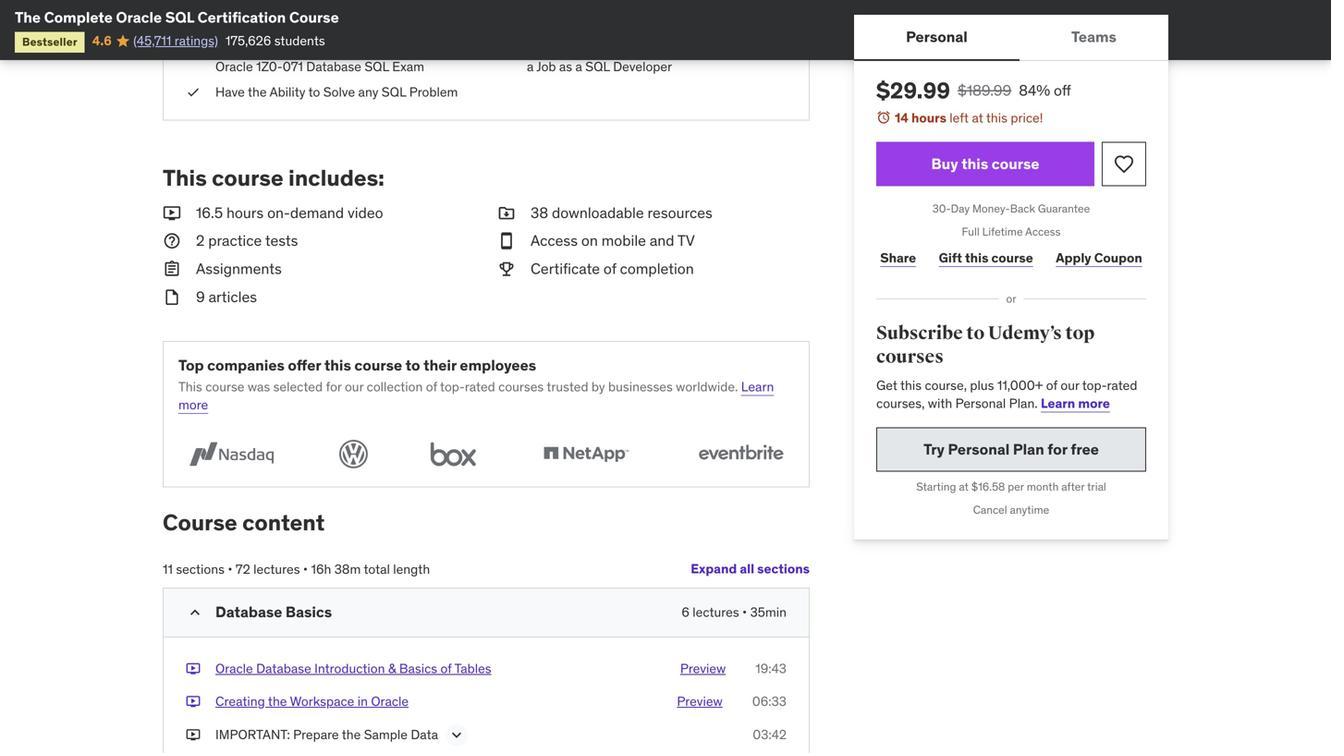 Task type: locate. For each thing, give the bounding box(es) containing it.
1 horizontal spatial with
[[928, 395, 952, 412]]

small image left the 16.5
[[163, 203, 181, 223]]

developer
[[613, 58, 672, 75]]

buy
[[931, 154, 958, 173]]

articles
[[209, 287, 257, 306]]

courses down employees
[[498, 379, 544, 395]]

top- down top
[[1082, 377, 1107, 394]]

sql right any
[[382, 84, 406, 100]]

to up exam
[[397, 40, 409, 57]]

small image left 2
[[163, 231, 181, 252]]

learn more for top companies offer this course to their employees
[[178, 379, 774, 413]]

1 vertical spatial basics
[[399, 661, 437, 677]]

collection
[[367, 379, 423, 395]]

2
[[196, 231, 205, 250]]

personal up $16.58
[[948, 440, 1010, 459]]

of inside get this course, plus 11,000+ of our top-rated courses, with personal plan.
[[1046, 377, 1057, 394]]

• left 72
[[228, 561, 232, 578]]

small image left assignments
[[163, 259, 181, 280]]

this right buy on the top right
[[961, 154, 988, 173]]

0 vertical spatial at
[[972, 110, 983, 126]]

netapp image
[[533, 437, 639, 472]]

0 vertical spatial with
[[284, 0, 309, 13]]

175,626 students
[[225, 32, 325, 49]]

0 horizontal spatial sections
[[176, 561, 225, 578]]

to left land
[[736, 40, 748, 57]]

more down top
[[178, 397, 208, 413]]

rated
[[1107, 377, 1137, 394], [465, 379, 495, 395]]

0 horizontal spatial access
[[531, 231, 578, 250]]

1 horizontal spatial learn more
[[1041, 395, 1110, 412]]

implement
[[215, 14, 289, 31]]

0 horizontal spatial •
[[228, 561, 232, 578]]

apply coupon button
[[1052, 240, 1146, 277]]

1 horizontal spatial lectures
[[693, 604, 739, 621]]

sections right 11
[[176, 561, 225, 578]]

1 horizontal spatial hours
[[911, 110, 946, 126]]

of down access on mobile and tv
[[603, 259, 616, 278]]

hours
[[911, 110, 946, 126], [226, 203, 264, 222]]

2 xsmall image from the top
[[186, 40, 201, 58]]

0 vertical spatial preview
[[680, 661, 726, 677]]

of right "11,000+"
[[1046, 377, 1057, 394]]

2 horizontal spatial •
[[742, 604, 747, 621]]

course up 11
[[163, 509, 237, 536]]

this for this course was selected for our collection of top-rated courses trusted by businesses worldwide.
[[178, 379, 202, 395]]

access up certificate
[[531, 231, 578, 250]]

0 horizontal spatial more
[[178, 397, 208, 413]]

small image
[[497, 203, 516, 223], [163, 259, 181, 280], [497, 259, 516, 280], [163, 287, 181, 308]]

1 vertical spatial this
[[178, 379, 202, 395]]

1 sections from the left
[[757, 561, 810, 577]]

1 horizontal spatial learn
[[1041, 395, 1075, 412]]

learn right worldwide. at bottom right
[[741, 379, 774, 395]]

38 downloadable resources
[[531, 203, 712, 222]]

0 horizontal spatial course
[[163, 509, 237, 536]]

1 horizontal spatial rated
[[1107, 377, 1137, 394]]

database down 72
[[215, 603, 282, 622]]

1 horizontal spatial our
[[1061, 377, 1079, 394]]

courses,
[[876, 395, 925, 412]]

0 horizontal spatial lectures
[[253, 561, 300, 578]]

courses down subscribe
[[876, 346, 944, 368]]

offer
[[288, 356, 321, 375]]

071
[[283, 58, 303, 75]]

0 horizontal spatial learn
[[741, 379, 774, 395]]

0 vertical spatial lectures
[[253, 561, 300, 578]]

• for 6
[[742, 604, 747, 621]]

coupon
[[1094, 249, 1142, 266]]

apply
[[1056, 249, 1091, 266]]

important: prepare the sample data
[[215, 726, 438, 743]]

&
[[388, 661, 396, 677]]

learn
[[380, 14, 409, 31]]

price!
[[1011, 110, 1043, 126]]

our down top companies offer this course to their employees on the top of the page
[[345, 379, 363, 395]]

learn more link
[[178, 379, 774, 413], [1041, 395, 1110, 412]]

small image for assignments
[[163, 259, 181, 280]]

0 horizontal spatial learn more
[[178, 379, 774, 413]]

this right the gift
[[965, 249, 988, 266]]

eventbrite image
[[688, 437, 794, 472]]

to left their
[[405, 356, 420, 375]]

obtain the skills that are necessary to land a job as a sql developer
[[527, 40, 779, 75]]

and inside the code along with me to practice and implement everything you learn
[[413, 0, 434, 13]]

learn more link up 'free'
[[1041, 395, 1110, 412]]

top
[[178, 356, 204, 375]]

or
[[1006, 292, 1016, 306]]

with left me
[[284, 0, 309, 13]]

0 horizontal spatial with
[[284, 0, 309, 13]]

expand all sections button
[[691, 551, 810, 588]]

16.5 hours on-demand video
[[196, 203, 383, 222]]

small image left the on
[[497, 231, 516, 252]]

2 a from the left
[[575, 58, 582, 75]]

to left udemy's at top
[[966, 322, 985, 345]]

this up courses,
[[900, 377, 922, 394]]

top- inside get this course, plus 11,000+ of our top-rated courses, with personal plan.
[[1082, 377, 1107, 394]]

this down top
[[178, 379, 202, 395]]

sql down skills
[[585, 58, 610, 75]]

preview for 19:43
[[680, 661, 726, 677]]

this inside get this course, plus 11,000+ of our top-rated courses, with personal plan.
[[900, 377, 922, 394]]

course inside button
[[992, 154, 1039, 173]]

learn more
[[178, 379, 774, 413], [1041, 395, 1110, 412]]

$16.58
[[971, 480, 1005, 494]]

database up creating the workspace in oracle
[[256, 661, 311, 677]]

job
[[536, 58, 556, 75]]

course up collection
[[354, 356, 402, 375]]

top- down their
[[440, 379, 465, 395]]

xsmall image
[[186, 0, 201, 14], [186, 40, 201, 58], [186, 660, 201, 678], [186, 693, 201, 711], [186, 726, 201, 744]]

access inside 30-day money-back guarantee full lifetime access
[[1025, 225, 1061, 239]]

0 horizontal spatial at
[[959, 480, 969, 494]]

1 vertical spatial hours
[[226, 203, 264, 222]]

small image
[[163, 203, 181, 223], [163, 231, 181, 252], [497, 231, 516, 252], [186, 604, 204, 622]]

database inside master the content required to pass the oracle 1z0-071 database sql exam
[[306, 58, 361, 75]]

1 horizontal spatial access
[[1025, 225, 1061, 239]]

sql down required
[[364, 58, 389, 75]]

sql up (45,711 ratings)
[[165, 8, 194, 27]]

a
[[527, 58, 534, 75], [575, 58, 582, 75]]

the for master the content required to pass the oracle 1z0-071 database sql exam
[[269, 40, 288, 57]]

0 horizontal spatial a
[[527, 58, 534, 75]]

a right 'as'
[[575, 58, 582, 75]]

more for subscribe to udemy's top courses
[[1078, 395, 1110, 412]]

2 vertical spatial database
[[256, 661, 311, 677]]

lectures right 72
[[253, 561, 300, 578]]

show lecture description image
[[447, 726, 466, 744]]

• left '16h 38m'
[[303, 561, 308, 578]]

bestseller
[[22, 35, 77, 49]]

ratings)
[[174, 32, 218, 49]]

0 horizontal spatial basics
[[286, 603, 332, 622]]

1 horizontal spatial courses
[[876, 346, 944, 368]]

learn more link down employees
[[178, 379, 774, 413]]

basics
[[286, 603, 332, 622], [399, 661, 437, 677]]

9 articles
[[196, 287, 257, 306]]

to right me
[[333, 0, 345, 13]]

• left the 35min
[[742, 604, 747, 621]]

1 vertical spatial with
[[928, 395, 952, 412]]

1 horizontal spatial •
[[303, 561, 308, 578]]

course up the back
[[992, 154, 1039, 173]]

access down the back
[[1025, 225, 1061, 239]]

tab list containing personal
[[854, 15, 1168, 61]]

at left $16.58
[[959, 480, 969, 494]]

1 vertical spatial personal
[[955, 395, 1006, 412]]

database up have the ability to solve any sql problem
[[306, 58, 361, 75]]

top companies offer this course to their employees
[[178, 356, 536, 375]]

course,
[[925, 377, 967, 394]]

teams
[[1071, 27, 1117, 46]]

mobile
[[601, 231, 646, 250]]

expand
[[691, 561, 737, 577]]

small image for 2
[[163, 231, 181, 252]]

0 vertical spatial basics
[[286, 603, 332, 622]]

month
[[1027, 480, 1059, 494]]

hours for 14
[[911, 110, 946, 126]]

downloadable
[[552, 203, 644, 222]]

the up 'as'
[[568, 40, 588, 57]]

0 vertical spatial hours
[[911, 110, 946, 126]]

course up students
[[289, 8, 339, 27]]

learn right plan.
[[1041, 395, 1075, 412]]

1 horizontal spatial at
[[972, 110, 983, 126]]

content
[[242, 509, 325, 536]]

0 horizontal spatial for
[[326, 379, 342, 395]]

box image
[[422, 437, 484, 472]]

at inside starting at $16.58 per month after trial cancel anytime
[[959, 480, 969, 494]]

30-day money-back guarantee full lifetime access
[[932, 202, 1090, 239]]

the inside obtain the skills that are necessary to land a job as a sql developer
[[568, 40, 588, 57]]

small image left 38
[[497, 203, 516, 223]]

oracle database introduction & basics of tables
[[215, 661, 491, 677]]

per
[[1008, 480, 1024, 494]]

at right left
[[972, 110, 983, 126]]

0 vertical spatial and
[[413, 0, 434, 13]]

1 horizontal spatial more
[[1078, 395, 1110, 412]]

hours up the 2 practice tests
[[226, 203, 264, 222]]

small image for 38 downloadable resources
[[497, 203, 516, 223]]

1 horizontal spatial for
[[1047, 440, 1067, 459]]

sections inside expand all sections "dropdown button"
[[757, 561, 810, 577]]

small image left 9
[[163, 287, 181, 308]]

1 horizontal spatial basics
[[399, 661, 437, 677]]

certification
[[197, 8, 286, 27]]

and left the tv
[[650, 231, 674, 250]]

the up 1z0-
[[269, 40, 288, 57]]

more
[[1078, 395, 1110, 412], [178, 397, 208, 413]]

0 horizontal spatial hours
[[226, 203, 264, 222]]

oracle down master at the top left of the page
[[215, 58, 253, 75]]

1 vertical spatial at
[[959, 480, 969, 494]]

nasdaq image
[[178, 437, 285, 472]]

the for have the ability to solve any sql problem
[[248, 84, 267, 100]]

free
[[1071, 440, 1099, 459]]

0 vertical spatial personal
[[906, 27, 968, 46]]

0 horizontal spatial learn more link
[[178, 379, 774, 413]]

with
[[284, 0, 309, 13], [928, 395, 952, 412]]

0 horizontal spatial and
[[413, 0, 434, 13]]

1 vertical spatial lectures
[[693, 604, 739, 621]]

oracle right in
[[371, 693, 409, 710]]

learn more down employees
[[178, 379, 774, 413]]

creating the workspace in oracle
[[215, 693, 409, 710]]

you
[[356, 14, 376, 31]]

course down companies
[[205, 379, 244, 395]]

for left 'free'
[[1047, 440, 1067, 459]]

0 vertical spatial database
[[306, 58, 361, 75]]

learn for subscribe to udemy's top courses
[[1041, 395, 1075, 412]]

and up the pass
[[413, 0, 434, 13]]

this for get
[[900, 377, 922, 394]]

1 horizontal spatial learn more link
[[1041, 395, 1110, 412]]

3 xsmall image from the top
[[186, 660, 201, 678]]

of down their
[[426, 379, 437, 395]]

personal down plus on the right bottom of the page
[[955, 395, 1006, 412]]

1 vertical spatial course
[[163, 509, 237, 536]]

on-
[[267, 203, 290, 222]]

master
[[215, 40, 266, 57]]

this left the price!
[[986, 110, 1008, 126]]

the right have
[[248, 84, 267, 100]]

for down top companies offer this course to their employees on the top of the page
[[326, 379, 342, 395]]

with down the course,
[[928, 395, 952, 412]]

learn more up 'free'
[[1041, 395, 1110, 412]]

to inside the code along with me to practice and implement everything you learn
[[333, 0, 345, 13]]

xsmall image
[[186, 83, 201, 101]]

this
[[163, 164, 207, 192], [178, 379, 202, 395]]

1 horizontal spatial sections
[[757, 561, 810, 577]]

1 vertical spatial for
[[1047, 440, 1067, 459]]

this inside button
[[961, 154, 988, 173]]

preview left 06:33
[[677, 693, 723, 710]]

03:42
[[753, 726, 787, 743]]

this up the 16.5
[[163, 164, 207, 192]]

0 horizontal spatial rated
[[465, 379, 495, 395]]

0 horizontal spatial our
[[345, 379, 363, 395]]

more for top companies offer this course to their employees
[[178, 397, 208, 413]]

course up the on-
[[212, 164, 283, 192]]

2 vertical spatial personal
[[948, 440, 1010, 459]]

oracle up "creating"
[[215, 661, 253, 677]]

basics right &
[[399, 661, 437, 677]]

for
[[326, 379, 342, 395], [1047, 440, 1067, 459]]

0 vertical spatial this
[[163, 164, 207, 192]]

small image left certificate
[[497, 259, 516, 280]]

9
[[196, 287, 205, 306]]

to inside subscribe to udemy's top courses
[[966, 322, 985, 345]]

1 horizontal spatial course
[[289, 8, 339, 27]]

of
[[603, 259, 616, 278], [1046, 377, 1057, 394], [426, 379, 437, 395], [440, 661, 452, 677]]

our right "11,000+"
[[1061, 377, 1079, 394]]

a left job
[[527, 58, 534, 75]]

1 horizontal spatial a
[[575, 58, 582, 75]]

1 vertical spatial and
[[650, 231, 674, 250]]

me
[[312, 0, 330, 13]]

try
[[923, 440, 945, 459]]

plan
[[1013, 440, 1044, 459]]

apply coupon
[[1056, 249, 1142, 266]]

to
[[333, 0, 345, 13], [397, 40, 409, 57], [736, 40, 748, 57], [308, 84, 320, 100], [966, 322, 985, 345], [405, 356, 420, 375]]

the right "creating"
[[268, 693, 287, 710]]

0 vertical spatial courses
[[876, 346, 944, 368]]

tab list
[[854, 15, 1168, 61]]

hours right 14
[[911, 110, 946, 126]]

72
[[236, 561, 250, 578]]

subscribe
[[876, 322, 963, 345]]

basics down 11 sections • 72 lectures • 16h 38m total length
[[286, 603, 332, 622]]

more up 'free'
[[1078, 395, 1110, 412]]

$29.99 $189.99 84% off
[[876, 77, 1071, 104]]

master the content required to pass the oracle 1z0-071 database sql exam
[[215, 40, 461, 75]]

land
[[751, 40, 779, 57]]

1 vertical spatial preview
[[677, 693, 723, 710]]

at
[[972, 110, 983, 126], [959, 480, 969, 494]]

lectures right 6
[[693, 604, 739, 621]]

tables
[[454, 661, 491, 677]]

day
[[951, 202, 970, 216]]

worldwide.
[[676, 379, 738, 395]]

sections right all at the right of page
[[757, 561, 810, 577]]

everything
[[292, 14, 353, 31]]

share button
[[876, 240, 920, 277]]

personal up $29.99
[[906, 27, 968, 46]]

udemy's
[[988, 322, 1062, 345]]

the for obtain the skills that are necessary to land a job as a sql developer
[[568, 40, 588, 57]]

small image left database basics
[[186, 604, 204, 622]]

1 horizontal spatial top-
[[1082, 377, 1107, 394]]

preview down 6
[[680, 661, 726, 677]]

1 vertical spatial courses
[[498, 379, 544, 395]]

learn
[[741, 379, 774, 395], [1041, 395, 1075, 412]]



Task type: vqa. For each thing, say whether or not it's contained in the screenshot.
'Business'
no



Task type: describe. For each thing, give the bounding box(es) containing it.
this right the offer
[[324, 356, 351, 375]]

learn more link for subscribe to udemy's top courses
[[1041, 395, 1110, 412]]

to left solve
[[308, 84, 320, 100]]

any
[[358, 84, 378, 100]]

this for gift
[[965, 249, 988, 266]]

have the ability to solve any sql problem
[[215, 84, 458, 100]]

problem
[[409, 84, 458, 100]]

small image for access
[[497, 231, 516, 252]]

2 sections from the left
[[176, 561, 225, 578]]

sql inside obtain the skills that are necessary to land a job as a sql developer
[[585, 58, 610, 75]]

175,626
[[225, 32, 271, 49]]

necessary
[[672, 40, 733, 57]]

plan.
[[1009, 395, 1038, 412]]

database basics
[[215, 603, 332, 622]]

volkswagen image
[[333, 437, 374, 472]]

full
[[962, 225, 980, 239]]

1 horizontal spatial and
[[650, 231, 674, 250]]

06:33
[[752, 693, 787, 710]]

• for 11
[[228, 561, 232, 578]]

sql inside master the content required to pass the oracle 1z0-071 database sql exam
[[364, 58, 389, 75]]

the complete oracle sql certification course
[[15, 8, 339, 27]]

preview for 06:33
[[677, 693, 723, 710]]

0 vertical spatial course
[[289, 8, 339, 27]]

rated inside get this course, plus 11,000+ of our top-rated courses, with personal plan.
[[1107, 377, 1137, 394]]

by
[[591, 379, 605, 395]]

19:43
[[755, 661, 787, 677]]

(45,711
[[133, 32, 171, 49]]

content
[[291, 40, 338, 57]]

important:
[[215, 726, 290, 743]]

course down lifetime
[[991, 249, 1033, 266]]

16h 38m
[[311, 561, 361, 578]]

gift this course link
[[935, 240, 1037, 277]]

try personal plan for free link
[[876, 427, 1146, 472]]

to inside master the content required to pass the oracle 1z0-071 database sql exam
[[397, 40, 409, 57]]

of left tables in the left of the page
[[440, 661, 452, 677]]

left
[[950, 110, 969, 126]]

buy this course button
[[876, 142, 1094, 186]]

share
[[880, 249, 916, 266]]

access on mobile and tv
[[531, 231, 695, 250]]

our inside get this course, plus 11,000+ of our top-rated courses, with personal plan.
[[1061, 377, 1079, 394]]

4.6
[[92, 32, 112, 49]]

data
[[411, 726, 438, 743]]

solve
[[323, 84, 355, 100]]

with inside get this course, plus 11,000+ of our top-rated courses, with personal plan.
[[928, 395, 952, 412]]

1z0-
[[256, 58, 283, 75]]

35min
[[750, 604, 787, 621]]

14
[[895, 110, 909, 126]]

1 a from the left
[[527, 58, 534, 75]]

small image for 16.5
[[163, 203, 181, 223]]

small image for certificate of completion
[[497, 259, 516, 280]]

14 hours left at this price!
[[895, 110, 1043, 126]]

workspace
[[290, 693, 354, 710]]

obtain
[[527, 40, 566, 57]]

get
[[876, 377, 897, 394]]

the left sample on the left bottom of page
[[342, 726, 361, 743]]

creating
[[215, 693, 265, 710]]

this course was selected for our collection of top-rated courses trusted by businesses worldwide.
[[178, 379, 738, 395]]

courses inside subscribe to udemy's top courses
[[876, 346, 944, 368]]

30-
[[932, 202, 951, 216]]

demand
[[290, 203, 344, 222]]

learn more for subscribe to udemy's top courses
[[1041, 395, 1110, 412]]

personal inside get this course, plus 11,000+ of our top-rated courses, with personal plan.
[[955, 395, 1006, 412]]

lifetime
[[982, 225, 1023, 239]]

starting
[[916, 480, 956, 494]]

ability
[[270, 84, 306, 100]]

personal inside button
[[906, 27, 968, 46]]

teams button
[[1019, 15, 1168, 59]]

oracle inside master the content required to pass the oracle 1z0-071 database sql exam
[[215, 58, 253, 75]]

anytime
[[1010, 503, 1049, 517]]

to inside obtain the skills that are necessary to land a job as a sql developer
[[736, 40, 748, 57]]

oracle up the (45,711
[[116, 8, 162, 27]]

hours for 16.5
[[226, 203, 264, 222]]

trusted
[[547, 379, 588, 395]]

$29.99
[[876, 77, 950, 104]]

businesses
[[608, 379, 673, 395]]

11 sections • 72 lectures • 16h 38m total length
[[163, 561, 430, 578]]

4 xsmall image from the top
[[186, 693, 201, 711]]

as
[[559, 58, 572, 75]]

this for this course includes:
[[163, 164, 207, 192]]

selected
[[273, 379, 323, 395]]

the for creating the workspace in oracle
[[268, 693, 287, 710]]

2 practice tests
[[196, 231, 298, 250]]

video
[[348, 203, 383, 222]]

0 vertical spatial for
[[326, 379, 342, 395]]

5 xsmall image from the top
[[186, 726, 201, 744]]

are
[[651, 40, 669, 57]]

along
[[249, 0, 281, 13]]

learn for top companies offer this course to their employees
[[741, 379, 774, 395]]

have
[[215, 84, 245, 100]]

complete
[[44, 8, 113, 27]]

1 vertical spatial database
[[215, 603, 282, 622]]

alarm image
[[876, 110, 891, 125]]

subscribe to udemy's top courses
[[876, 322, 1095, 368]]

6
[[682, 604, 689, 621]]

personal button
[[854, 15, 1019, 59]]

introduction
[[314, 661, 385, 677]]

1 xsmall image from the top
[[186, 0, 201, 14]]

pass
[[412, 40, 439, 57]]

small image for 9 articles
[[163, 287, 181, 308]]

this for buy
[[961, 154, 988, 173]]

trial
[[1087, 480, 1106, 494]]

was
[[248, 379, 270, 395]]

11
[[163, 561, 173, 578]]

code
[[215, 0, 246, 13]]

exam
[[392, 58, 424, 75]]

16.5
[[196, 203, 223, 222]]

after
[[1061, 480, 1085, 494]]

0 horizontal spatial top-
[[440, 379, 465, 395]]

practice
[[348, 0, 409, 13]]

wishlist image
[[1113, 153, 1135, 175]]

0 horizontal spatial courses
[[498, 379, 544, 395]]

38
[[531, 203, 548, 222]]

students
[[274, 32, 325, 49]]

the right the pass
[[442, 40, 461, 57]]

employees
[[460, 356, 536, 375]]

learn more link for top companies offer this course to their employees
[[178, 379, 774, 413]]

off
[[1054, 81, 1071, 100]]

gift
[[939, 249, 962, 266]]

course content
[[163, 509, 325, 536]]

includes:
[[288, 164, 384, 192]]

with inside the code along with me to practice and implement everything you learn
[[284, 0, 309, 13]]

money-
[[972, 202, 1010, 216]]

companies
[[207, 356, 285, 375]]



